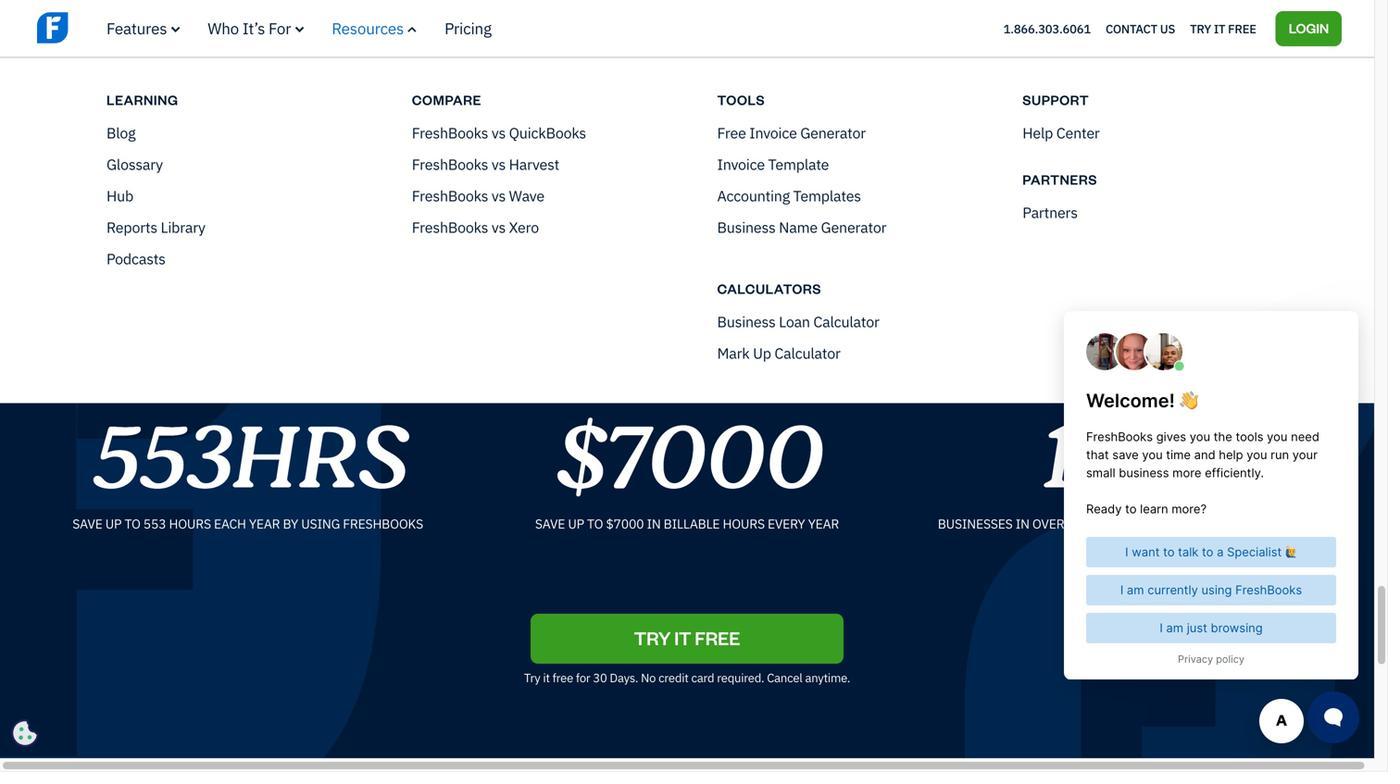 Task type: vqa. For each thing, say whether or not it's contained in the screenshot.
Reports
yes



Task type: locate. For each thing, give the bounding box(es) containing it.
save for $
[[535, 515, 565, 533]]

0 vertical spatial free
[[1229, 21, 1257, 36]]

up for $
[[568, 515, 585, 533]]

business for business loan calculator
[[718, 312, 776, 332]]

freshbooks vs wave link
[[412, 186, 545, 206]]

generator down the tools 'link'
[[801, 123, 866, 143]]

freshbooks right used
[[1235, 515, 1316, 533]]

year left the by
[[249, 515, 280, 533]]

year
[[249, 515, 280, 533], [808, 515, 840, 533]]

love
[[708, 337, 747, 360]]

freshbooks inside 553 hrs save up to 553 hours each year by using freshbooks
[[343, 515, 423, 533]]

$ 7000 save up to $7000 in billable hours every year
[[535, 394, 840, 533]]

freshbooks up freshbooks vs xero
[[412, 186, 489, 206]]

1.866.303.6061 link
[[1004, 21, 1091, 36]]

1 business from the top
[[718, 218, 776, 237]]

1 to from the left
[[125, 515, 141, 533]]

2 up from the left
[[568, 515, 585, 533]]

0 horizontal spatial year
[[249, 515, 280, 533]]

cookie consent banner dialog
[[14, 531, 292, 745]]

0 vertical spatial try
[[1191, 21, 1212, 36]]

it
[[675, 626, 692, 650]]

free
[[553, 670, 574, 686]]

1 year from the left
[[249, 515, 280, 533]]

0 horizontal spatial to
[[125, 515, 141, 533]]

required.
[[717, 670, 765, 686]]

contact us
[[1106, 21, 1176, 36]]

try
[[1191, 21, 1212, 36], [524, 670, 541, 686]]

0 horizontal spatial freshbooks
[[343, 515, 423, 533]]

2 in from the left
[[1016, 515, 1030, 533]]

to for $
[[587, 515, 603, 533]]

2 to from the left
[[587, 515, 603, 533]]

1 save from the left
[[72, 515, 103, 533]]

invoice up 'accounting'
[[718, 155, 765, 174]]

0 horizontal spatial try
[[524, 670, 541, 686]]

business up love
[[718, 312, 776, 332]]

0 vertical spatial partners
[[1023, 170, 1098, 188]]

freshbooks right using at the bottom of the page
[[343, 515, 423, 533]]

invoice
[[750, 123, 797, 143], [718, 155, 765, 174]]

free
[[1229, 21, 1257, 36], [718, 123, 746, 143]]

2 vs from the top
[[492, 155, 506, 174]]

2 horizontal spatial freshbooks
[[1235, 515, 1316, 533]]

pricing
[[445, 18, 492, 38]]

in
[[647, 515, 661, 533], [1016, 515, 1030, 533]]

freshbooks vs harvest
[[412, 155, 560, 174]]

business down 'accounting'
[[718, 218, 776, 237]]

save inside $ 7000 save up to $7000 in billable hours every year
[[535, 515, 565, 533]]

0 vertical spatial invoice
[[750, 123, 797, 143]]

0 vertical spatial business
[[718, 218, 776, 237]]

freshbooks for freshbooks vs xero
[[412, 218, 489, 237]]

each
[[214, 515, 246, 533]]

4 vs from the top
[[492, 218, 506, 237]]

1 horizontal spatial it
[[1215, 21, 1226, 36]]

glossary link
[[107, 155, 163, 174]]

1 horizontal spatial try
[[1191, 21, 1212, 36]]

vs for harvest
[[492, 155, 506, 174]]

up
[[105, 515, 122, 533], [568, 515, 585, 533]]

up inside $ 7000 save up to $7000 in billable hours every year
[[568, 515, 585, 533]]

card
[[692, 670, 715, 686]]

who it's for link
[[208, 18, 304, 38]]

mark up calculator
[[718, 344, 841, 363]]

3 vs from the top
[[492, 186, 506, 206]]

1 in from the left
[[647, 515, 661, 533]]

accountant
[[385, 88, 462, 108]]

vs left wave
[[492, 186, 506, 206]]

wave
[[509, 186, 545, 206]]

it for free
[[543, 670, 550, 686]]

business
[[718, 218, 776, 237], [718, 312, 776, 332]]

0 vertical spatial generator
[[801, 123, 866, 143]]

1 vertical spatial try
[[524, 670, 541, 686]]

mark
[[718, 344, 750, 363]]

tools
[[718, 91, 765, 108]]

it right us
[[1215, 21, 1226, 36]]

0 vertical spatial partners link
[[1023, 169, 1310, 189]]

features link
[[107, 18, 180, 38]]

tools link
[[718, 89, 1005, 110]]

library
[[161, 218, 206, 237]]

it for free
[[1215, 21, 1226, 36]]

2 year from the left
[[808, 515, 840, 533]]

1 horizontal spatial freshbooks
[[751, 337, 852, 360]]

try right us
[[1191, 21, 1212, 36]]

hours
[[169, 515, 211, 533], [723, 515, 765, 533]]

0 vertical spatial calculator
[[814, 312, 880, 332]]

save inside 553 hrs save up to 553 hours each year by using freshbooks
[[72, 515, 103, 533]]

free left login link
[[1229, 21, 1257, 36]]

businesses
[[938, 515, 1013, 533]]

countries
[[1094, 515, 1163, 533]]

160
[[1068, 515, 1091, 533]]

hours inside 553 hrs save up to 553 hours each year by using freshbooks
[[169, 515, 211, 533]]

hub
[[107, 186, 133, 206]]

it left free
[[543, 670, 550, 686]]

credit
[[659, 670, 689, 686]]

in left over
[[1016, 515, 1030, 533]]

1 horizontal spatial save
[[535, 515, 565, 533]]

work
[[289, 88, 324, 108]]

calculator
[[814, 312, 880, 332], [775, 344, 841, 363]]

xero
[[509, 218, 539, 237]]

to inside $ 7000 save up to $7000 in billable hours every year
[[587, 515, 603, 533]]

1 horizontal spatial year
[[808, 515, 840, 533]]

free down tools
[[718, 123, 746, 143]]

0 vertical spatial it
[[1215, 21, 1226, 36]]

1 hours from the left
[[169, 515, 211, 533]]

freshbooks for freshbooks vs quickbooks
[[412, 123, 489, 143]]

freshbooks?
[[487, 88, 576, 108]]

business loan calculator
[[718, 312, 880, 332]]

freshbooks up freshbooks vs wave link
[[412, 155, 489, 174]]

how do i work with my accountant on freshbooks?
[[224, 88, 576, 108]]

$
[[554, 394, 605, 525]]

1 vertical spatial business
[[718, 312, 776, 332]]

invoice template
[[718, 155, 829, 174]]

freshbooks left offer
[[262, 22, 344, 43]]

partners link down help center at the top right
[[1023, 203, 1078, 222]]

freshbooks
[[751, 337, 852, 360], [343, 515, 423, 533], [1235, 515, 1316, 533]]

generator down the templates
[[821, 218, 887, 237]]

1 vertical spatial invoice
[[718, 155, 765, 174]]

year right every
[[808, 515, 840, 533]]

vs up freshbooks vs harvest
[[492, 123, 506, 143]]

0 horizontal spatial hours
[[169, 515, 211, 533]]

2 save from the left
[[535, 515, 565, 533]]

1 up from the left
[[105, 515, 122, 533]]

hours left each
[[169, 515, 211, 533]]

calculators link
[[718, 278, 1005, 299]]

to inside 553 hrs save up to 553 hours each year by using freshbooks
[[125, 515, 141, 533]]

business
[[563, 337, 634, 360]]

1 vertical spatial partners link
[[1023, 203, 1078, 222]]

calculator down the business loan calculator
[[775, 344, 841, 363]]

pricing link
[[445, 18, 492, 38]]

freshbooks vs quickbooks link
[[412, 123, 586, 143]]

hours left every
[[723, 515, 765, 533]]

1 horizontal spatial up
[[568, 515, 585, 533]]

for
[[576, 670, 591, 686]]

1 horizontal spatial to
[[587, 515, 603, 533]]

cancel
[[767, 670, 803, 686]]

in right $7000
[[647, 515, 661, 533]]

hours inside $ 7000 save up to $7000 in billable hours every year
[[723, 515, 765, 533]]

who
[[208, 18, 239, 38]]

0 horizontal spatial free
[[718, 123, 746, 143]]

have
[[1166, 515, 1197, 533]]

vs for xero
[[492, 218, 506, 237]]

0 horizontal spatial it
[[543, 670, 550, 686]]

dialog
[[0, 0, 1389, 773]]

accounting
[[718, 186, 790, 206]]

freshbooks inside 160+ businesses in over 160 countries have used freshbooks
[[1235, 515, 1316, 533]]

calculator for business loan calculator
[[814, 312, 880, 332]]

calculator down "calculators" link
[[814, 312, 880, 332]]

freshbooks down compare
[[412, 123, 489, 143]]

partners link down support link on the top of page
[[1023, 169, 1310, 189]]

0 horizontal spatial up
[[105, 515, 122, 533]]

invoice up invoice template link
[[750, 123, 797, 143]]

why
[[523, 337, 559, 360]]

hub link
[[107, 186, 133, 206]]

1 vertical spatial calculator
[[775, 344, 841, 363]]

160+
[[1039, 394, 1220, 525]]

login link
[[1276, 11, 1342, 46]]

1 vs from the top
[[492, 123, 506, 143]]

generator for business name generator
[[821, 218, 887, 237]]

2 hours from the left
[[723, 515, 765, 533]]

2 business from the top
[[718, 312, 776, 332]]

freshbooks down freshbooks vs wave link
[[412, 218, 489, 237]]

1 horizontal spatial in
[[1016, 515, 1030, 533]]

2 partners from the top
[[1023, 203, 1078, 222]]

free inside try it free link
[[1229, 21, 1257, 36]]

generator
[[801, 123, 866, 143], [821, 218, 887, 237]]

vs left xero
[[492, 218, 506, 237]]

vs for wave
[[492, 186, 506, 206]]

freshbooks logo image
[[37, 10, 181, 45]]

save
[[72, 515, 103, 533], [535, 515, 565, 533]]

try left free
[[524, 670, 541, 686]]

1 vertical spatial it
[[543, 670, 550, 686]]

0 horizontal spatial in
[[647, 515, 661, 533]]

try inside try it free link
[[1191, 21, 1212, 36]]

0 horizontal spatial save
[[72, 515, 103, 533]]

1 horizontal spatial free
[[1229, 21, 1257, 36]]

try
[[634, 626, 671, 650]]

podcasts
[[107, 249, 166, 269]]

553
[[90, 394, 231, 525], [143, 515, 166, 533]]

1 vertical spatial generator
[[821, 218, 887, 237]]

up inside 553 hrs save up to 553 hours each year by using freshbooks
[[105, 515, 122, 533]]

1 vertical spatial partners
[[1023, 203, 1078, 222]]

year inside 553 hrs save up to 553 hours each year by using freshbooks
[[249, 515, 280, 533]]

vs down freshbooks vs quickbooks
[[492, 155, 506, 174]]

1 horizontal spatial hours
[[723, 515, 765, 533]]

features
[[107, 18, 167, 38]]

freshbooks down the business loan calculator
[[751, 337, 852, 360]]

it
[[1215, 21, 1226, 36], [543, 670, 550, 686]]

who it's for
[[208, 18, 291, 38]]



Task type: describe. For each thing, give the bounding box(es) containing it.
anytime.
[[806, 670, 851, 686]]

up for 553
[[105, 515, 122, 533]]

quickbooks
[[509, 123, 586, 143]]

try for try it free for 30 days. no credit card required. cancel anytime.
[[524, 670, 541, 686]]

freshbooks vs wave
[[412, 186, 545, 206]]

free invoice generator link
[[718, 123, 866, 143]]

in inside $ 7000 save up to $7000 in billable hours every year
[[647, 515, 661, 533]]

try it free link
[[531, 614, 844, 664]]

used
[[1200, 515, 1232, 533]]

try for try it free
[[1191, 21, 1212, 36]]

vs for quickbooks
[[492, 123, 506, 143]]

i
[[280, 88, 286, 108]]

freshbooks for freshbooks vs harvest
[[412, 155, 489, 174]]

on
[[466, 88, 483, 108]]

customers?
[[478, 22, 558, 43]]

freshbooks vs xero link
[[412, 218, 539, 237]]

try it free link
[[1191, 16, 1257, 41]]

year inside $ 7000 save up to $7000 in billable hours every year
[[808, 515, 840, 533]]

1 vertical spatial free
[[718, 123, 746, 143]]

$7000
[[606, 515, 644, 533]]

compare
[[412, 91, 482, 108]]

to
[[440, 22, 454, 43]]

freshbooks vs xero
[[412, 218, 539, 237]]

553 hrs save up to 553 hours each year by using freshbooks
[[72, 394, 423, 533]]

business loan calculator link
[[718, 312, 880, 332]]

learning link
[[107, 89, 394, 110]]

name
[[779, 218, 818, 237]]

over
[[1033, 515, 1065, 533]]

owners
[[638, 337, 704, 360]]

loan
[[779, 312, 811, 332]]

compare link
[[412, 89, 699, 110]]

accounting templates
[[718, 186, 862, 206]]

business for business name generator
[[718, 218, 776, 237]]

does
[[224, 22, 259, 43]]

glossary
[[107, 155, 163, 174]]

resources
[[332, 18, 404, 38]]

freshbooks vs harvest link
[[412, 155, 560, 174]]

accounting templates link
[[718, 186, 862, 206]]

1.866.303.6061
[[1004, 21, 1091, 36]]

with
[[327, 88, 357, 108]]

us
[[1161, 21, 1176, 36]]

blog
[[107, 123, 136, 143]]

support
[[383, 22, 437, 43]]

160+ businesses in over 160 countries have used freshbooks
[[938, 394, 1316, 533]]

help center
[[1023, 123, 1100, 143]]

every
[[768, 515, 806, 533]]

1 partners link from the top
[[1023, 169, 1310, 189]]

generator for free invoice generator
[[801, 123, 866, 143]]

support
[[1023, 91, 1090, 108]]

it's
[[243, 18, 265, 38]]

1 partners from the top
[[1023, 170, 1098, 188]]

offer
[[347, 22, 379, 43]]

free
[[695, 626, 741, 650]]

calculators
[[718, 280, 822, 297]]

try it free for 30 days. no credit card required. cancel anytime.
[[524, 670, 851, 686]]

2 partners link from the top
[[1023, 203, 1078, 222]]

reports library link
[[107, 218, 206, 237]]

freshbooks for freshbooks vs wave
[[412, 186, 489, 206]]

no
[[641, 670, 656, 686]]

using
[[301, 515, 340, 533]]

support link
[[1023, 89, 1310, 110]]

podcasts link
[[107, 249, 166, 269]]

help center link
[[1023, 123, 1100, 143]]

billable
[[664, 515, 720, 533]]

reports
[[107, 218, 157, 237]]

its
[[458, 22, 474, 43]]

do
[[259, 88, 276, 108]]

save for 553
[[72, 515, 103, 533]]

business name generator
[[718, 218, 887, 237]]

help
[[1023, 123, 1054, 143]]

templates
[[794, 186, 862, 206]]

7000
[[602, 394, 821, 525]]

template
[[768, 155, 829, 174]]

does freshbooks offer support to its customers?
[[224, 22, 558, 43]]

cookie preferences image
[[11, 720, 39, 748]]

hrs
[[229, 394, 406, 525]]

business name generator link
[[718, 218, 887, 237]]

up
[[753, 344, 772, 363]]

mark up calculator link
[[718, 344, 841, 363]]

for
[[269, 18, 291, 38]]

how
[[224, 88, 255, 108]]

my
[[360, 88, 382, 108]]

calculator for mark up calculator
[[775, 344, 841, 363]]

in inside 160+ businesses in over 160 countries have used freshbooks
[[1016, 515, 1030, 533]]

try it free
[[634, 626, 741, 650]]

days.
[[610, 670, 639, 686]]

reports library
[[107, 218, 206, 237]]

to for 553
[[125, 515, 141, 533]]

login
[[1289, 19, 1330, 36]]

harvest
[[509, 155, 560, 174]]

center
[[1057, 123, 1100, 143]]



